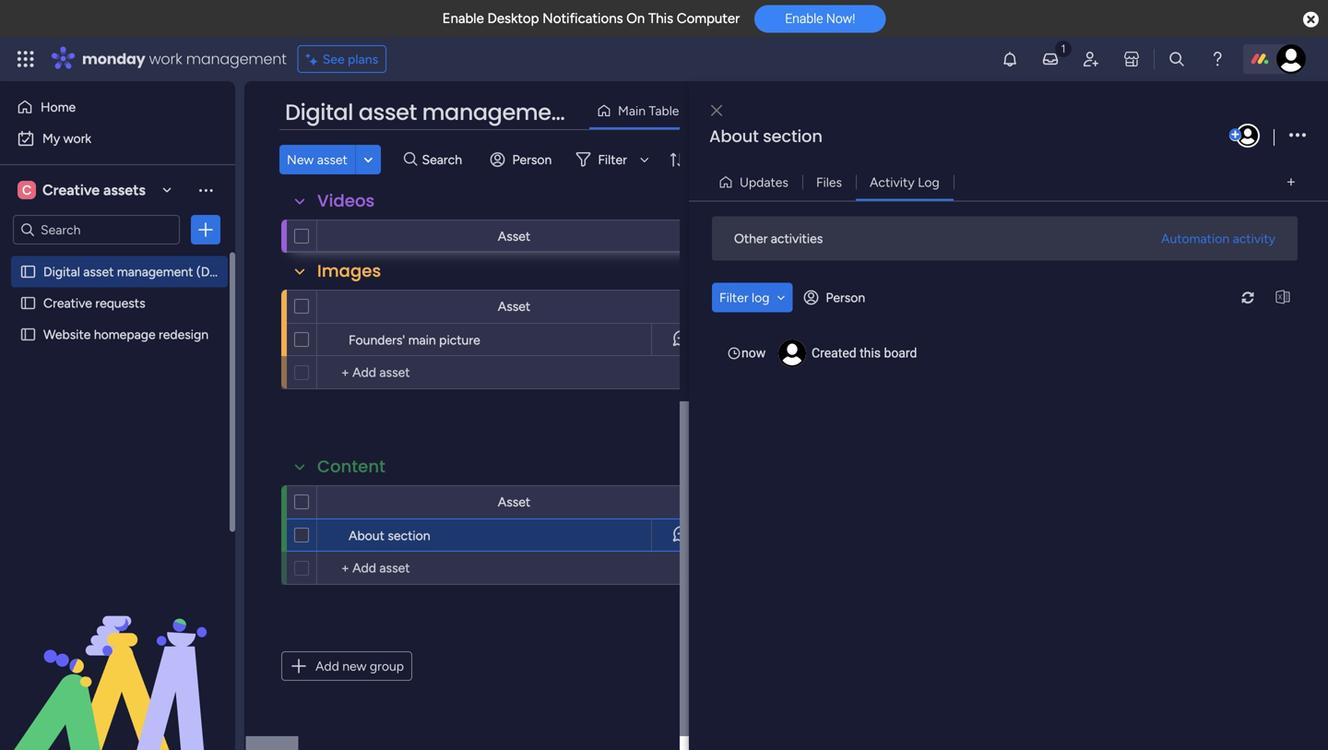 Task type: vqa. For each thing, say whether or not it's contained in the screenshot.
Nov to the bottom
no



Task type: locate. For each thing, give the bounding box(es) containing it.
public board image up public board icon at the left of the page
[[19, 263, 37, 281]]

1 horizontal spatial about
[[710, 125, 759, 148]]

lottie animation image
[[0, 564, 235, 750]]

filter log
[[720, 290, 770, 305]]

log
[[752, 290, 770, 305]]

options image up add view "icon"
[[1290, 123, 1307, 148]]

0 horizontal spatial person button
[[483, 145, 563, 174]]

0 vertical spatial section
[[763, 125, 823, 148]]

1 horizontal spatial work
[[149, 48, 182, 69]]

asset inside button
[[317, 152, 348, 168]]

activities
[[771, 231, 823, 246]]

created this board
[[812, 346, 918, 361]]

person up created
[[826, 290, 866, 305]]

founders'
[[349, 332, 405, 348]]

creative
[[42, 181, 100, 199], [43, 295, 92, 311]]

(dam)
[[578, 97, 649, 128], [196, 264, 234, 280]]

0 horizontal spatial digital asset management (dam)
[[43, 264, 234, 280]]

filter log button
[[712, 283, 793, 312]]

creative inside workspace selection 'element'
[[42, 181, 100, 199]]

1 horizontal spatial section
[[763, 125, 823, 148]]

0 vertical spatial options image
[[1290, 123, 1307, 148]]

0 vertical spatial person button
[[483, 145, 563, 174]]

0 vertical spatial asset
[[359, 97, 417, 128]]

creative up website
[[43, 295, 92, 311]]

person button
[[483, 145, 563, 174], [797, 283, 877, 312]]

my work option
[[11, 124, 224, 153]]

section
[[763, 125, 823, 148], [388, 528, 431, 544]]

filter button
[[569, 145, 656, 174]]

creative for creative assets
[[42, 181, 100, 199]]

2 asset from the top
[[498, 299, 531, 314]]

asset inside list box
[[83, 264, 114, 280]]

1 image
[[1056, 38, 1072, 59]]

2 vertical spatial management
[[117, 264, 193, 280]]

management
[[186, 48, 287, 69], [422, 97, 573, 128], [117, 264, 193, 280]]

v2 search image
[[404, 149, 418, 170]]

0 vertical spatial about section
[[710, 125, 823, 148]]

about section up "updates"
[[710, 125, 823, 148]]

see plans button
[[298, 45, 387, 73]]

0 horizontal spatial work
[[63, 131, 91, 146]]

update feed image
[[1042, 50, 1060, 68]]

group
[[370, 658, 404, 674]]

asset up angle down icon
[[359, 97, 417, 128]]

enable now! button
[[755, 5, 886, 33]]

1 vertical spatial about section
[[349, 528, 431, 544]]

enable now!
[[786, 11, 856, 26]]

angle down image
[[364, 153, 373, 167]]

0 horizontal spatial digital
[[43, 264, 80, 280]]

this
[[860, 346, 881, 361]]

0 vertical spatial creative
[[42, 181, 100, 199]]

filter left log at the top right of page
[[720, 290, 749, 305]]

computer
[[677, 10, 740, 27]]

activity log button
[[856, 168, 954, 197]]

videos
[[317, 189, 375, 213]]

0 horizontal spatial section
[[388, 528, 431, 544]]

options image down workspace options image
[[197, 221, 215, 239]]

+ Add asset text field
[[327, 557, 646, 580]]

work
[[149, 48, 182, 69], [63, 131, 91, 146]]

1 vertical spatial public board image
[[19, 326, 37, 343]]

+ Add asset text field
[[327, 362, 646, 384]]

work right my at the top of page
[[63, 131, 91, 146]]

now
[[742, 346, 766, 361]]

0 horizontal spatial about
[[349, 528, 385, 544]]

about section
[[710, 125, 823, 148], [349, 528, 431, 544]]

enable left now!
[[786, 11, 824, 26]]

main table button
[[590, 96, 693, 126]]

person
[[513, 152, 552, 168], [826, 290, 866, 305]]

home option
[[11, 92, 224, 122]]

0 vertical spatial (dam)
[[578, 97, 649, 128]]

2 vertical spatial asset
[[498, 494, 531, 510]]

enable for enable now!
[[786, 11, 824, 26]]

about
[[710, 125, 759, 148], [349, 528, 385, 544]]

invite members image
[[1083, 50, 1101, 68]]

public board image
[[19, 263, 37, 281], [19, 326, 37, 343]]

digital asset management (dam) up "search" 'field'
[[285, 97, 649, 128]]

1 vertical spatial management
[[422, 97, 573, 128]]

filter for filter log
[[720, 290, 749, 305]]

workspace image
[[18, 180, 36, 200]]

updates button
[[712, 168, 803, 197]]

2 horizontal spatial asset
[[359, 97, 417, 128]]

new asset
[[287, 152, 348, 168]]

0 vertical spatial asset
[[498, 228, 531, 244]]

creative inside list box
[[43, 295, 92, 311]]

arrow down image
[[634, 149, 656, 171]]

1 vertical spatial digital
[[43, 264, 80, 280]]

work right monday
[[149, 48, 182, 69]]

1 horizontal spatial (dam)
[[578, 97, 649, 128]]

1 vertical spatial section
[[388, 528, 431, 544]]

0 vertical spatial digital
[[285, 97, 353, 128]]

1 vertical spatial asset
[[317, 152, 348, 168]]

digital asset management (dam) inside list box
[[43, 264, 234, 280]]

creative for creative requests
[[43, 295, 92, 311]]

digital
[[285, 97, 353, 128], [43, 264, 80, 280]]

person button right angle down image
[[797, 283, 877, 312]]

person button for "export to excel" image
[[797, 283, 877, 312]]

person left filter popup button
[[513, 152, 552, 168]]

log
[[918, 174, 940, 190]]

0 horizontal spatial enable
[[443, 10, 484, 27]]

1 horizontal spatial filter
[[720, 290, 749, 305]]

1 horizontal spatial about section
[[710, 125, 823, 148]]

1 public board image from the top
[[19, 263, 37, 281]]

see plans
[[323, 51, 379, 67]]

desktop
[[488, 10, 539, 27]]

2 enable from the left
[[786, 11, 824, 26]]

1 vertical spatial filter
[[720, 290, 749, 305]]

work inside option
[[63, 131, 91, 146]]

Search field
[[418, 147, 473, 173]]

asset for content
[[498, 494, 531, 510]]

creative right 'c'
[[42, 181, 100, 199]]

Content field
[[313, 455, 390, 479]]

(dam) inside list box
[[196, 264, 234, 280]]

filter inside button
[[720, 290, 749, 305]]

0 horizontal spatial filter
[[598, 152, 627, 168]]

1 vertical spatial digital asset management (dam)
[[43, 264, 234, 280]]

0 horizontal spatial (dam)
[[196, 264, 234, 280]]

digital up the creative requests
[[43, 264, 80, 280]]

workspace selection element
[[18, 179, 148, 201]]

public board image down public board icon at the left of the page
[[19, 326, 37, 343]]

2 public board image from the top
[[19, 326, 37, 343]]

1 asset from the top
[[498, 228, 531, 244]]

notifications
[[543, 10, 623, 27]]

asset
[[359, 97, 417, 128], [317, 152, 348, 168], [83, 264, 114, 280]]

this
[[649, 10, 674, 27]]

0 vertical spatial about
[[710, 125, 759, 148]]

options image
[[1290, 123, 1307, 148], [197, 221, 215, 239]]

1 vertical spatial (dam)
[[196, 264, 234, 280]]

1 enable from the left
[[443, 10, 484, 27]]

activity
[[1234, 231, 1276, 246]]

list box
[[0, 252, 235, 599]]

3 asset from the top
[[498, 494, 531, 510]]

automation activity button
[[1155, 224, 1284, 253]]

dapulse addbtn image
[[1230, 129, 1242, 141]]

0 vertical spatial person
[[513, 152, 552, 168]]

0 horizontal spatial person
[[513, 152, 552, 168]]

management inside list box
[[117, 264, 193, 280]]

section up "updates"
[[763, 125, 823, 148]]

enable desktop notifications on this computer
[[443, 10, 740, 27]]

export to excel image
[[1269, 291, 1299, 305]]

1 horizontal spatial asset
[[317, 152, 348, 168]]

person button for sort board by any column icon
[[483, 145, 563, 174]]

digital asset management (dam)
[[285, 97, 649, 128], [43, 264, 234, 280]]

filter
[[598, 152, 627, 168], [720, 290, 749, 305]]

2 vertical spatial asset
[[83, 264, 114, 280]]

main table
[[618, 103, 680, 119]]

digital up new asset button
[[285, 97, 353, 128]]

1 horizontal spatial options image
[[1290, 123, 1307, 148]]

refresh image
[[1234, 291, 1263, 305]]

workspace options image
[[197, 181, 215, 199]]

1 vertical spatial person button
[[797, 283, 877, 312]]

filter inside popup button
[[598, 152, 627, 168]]

other activities
[[735, 231, 823, 246]]

about down content field
[[349, 528, 385, 544]]

0 vertical spatial digital asset management (dam)
[[285, 97, 649, 128]]

new asset button
[[280, 145, 355, 174]]

0 vertical spatial work
[[149, 48, 182, 69]]

about section down content field
[[349, 528, 431, 544]]

asset right new
[[317, 152, 348, 168]]

filter left arrow down image
[[598, 152, 627, 168]]

1 horizontal spatial enable
[[786, 11, 824, 26]]

1 vertical spatial asset
[[498, 299, 531, 314]]

0 horizontal spatial asset
[[83, 264, 114, 280]]

asset
[[498, 228, 531, 244], [498, 299, 531, 314], [498, 494, 531, 510]]

on
[[627, 10, 645, 27]]

public board image for digital asset management (dam)
[[19, 263, 37, 281]]

enable
[[443, 10, 484, 27], [786, 11, 824, 26]]

files
[[817, 174, 843, 190]]

(dam) up filter popup button
[[578, 97, 649, 128]]

1 horizontal spatial person
[[826, 290, 866, 305]]

website
[[43, 327, 91, 342]]

option
[[0, 255, 235, 259]]

0 horizontal spatial options image
[[197, 221, 215, 239]]

0 horizontal spatial about section
[[349, 528, 431, 544]]

enable left the "desktop"
[[443, 10, 484, 27]]

new
[[287, 152, 314, 168]]

0 vertical spatial filter
[[598, 152, 627, 168]]

1 vertical spatial work
[[63, 131, 91, 146]]

1 horizontal spatial digital asset management (dam)
[[285, 97, 649, 128]]

person button down digital asset management (dam) 'field' at the top left of the page
[[483, 145, 563, 174]]

about down "close" image
[[710, 125, 759, 148]]

creative assets
[[42, 181, 146, 199]]

requests
[[95, 295, 145, 311]]

asset up the creative requests
[[83, 264, 114, 280]]

1 horizontal spatial digital
[[285, 97, 353, 128]]

section up + add asset text field
[[388, 528, 431, 544]]

enable for enable desktop notifications on this computer
[[443, 10, 484, 27]]

1 vertical spatial person
[[826, 290, 866, 305]]

john smith image
[[1277, 44, 1307, 74]]

enable inside button
[[786, 11, 824, 26]]

1 horizontal spatial person button
[[797, 283, 877, 312]]

(dam) up redesign
[[196, 264, 234, 280]]

0 vertical spatial public board image
[[19, 263, 37, 281]]

digital asset management (dam) up requests at top
[[43, 264, 234, 280]]

1 vertical spatial creative
[[43, 295, 92, 311]]

management inside 'field'
[[422, 97, 573, 128]]

about section inside field
[[710, 125, 823, 148]]



Task type: describe. For each thing, give the bounding box(es) containing it.
website homepage redesign
[[43, 327, 209, 342]]

created
[[812, 346, 857, 361]]

main
[[618, 103, 646, 119]]

now!
[[827, 11, 856, 26]]

filter for filter
[[598, 152, 627, 168]]

asset inside 'field'
[[359, 97, 417, 128]]

digital inside list box
[[43, 264, 80, 280]]

monday work management
[[82, 48, 287, 69]]

1 vertical spatial about
[[349, 528, 385, 544]]

my work
[[42, 131, 91, 146]]

founders' main picture
[[349, 332, 481, 348]]

add new group button
[[281, 652, 413, 681]]

angle down image
[[777, 291, 786, 304]]

add new group
[[316, 658, 404, 674]]

monday
[[82, 48, 145, 69]]

files button
[[803, 168, 856, 197]]

automation activity
[[1162, 231, 1276, 246]]

home
[[41, 99, 76, 115]]

list box containing digital asset management (dam)
[[0, 252, 235, 599]]

assets
[[103, 181, 146, 199]]

person for "export to excel" image
[[826, 290, 866, 305]]

see
[[323, 51, 345, 67]]

digital asset management (dam) inside 'field'
[[285, 97, 649, 128]]

john smith image
[[1237, 124, 1261, 148]]

dapulse close image
[[1304, 11, 1320, 30]]

digital inside 'field'
[[285, 97, 353, 128]]

About section field
[[705, 125, 1227, 149]]

homepage
[[94, 327, 156, 342]]

public board image for website homepage redesign
[[19, 326, 37, 343]]

lottie animation element
[[0, 564, 235, 750]]

images
[[317, 259, 381, 283]]

notifications image
[[1001, 50, 1020, 68]]

updates
[[740, 174, 789, 190]]

public board image
[[19, 294, 37, 312]]

new
[[343, 658, 367, 674]]

(dam) inside 'field'
[[578, 97, 649, 128]]

c
[[22, 182, 31, 198]]

picture
[[439, 332, 481, 348]]

section inside field
[[763, 125, 823, 148]]

close image
[[712, 104, 723, 117]]

sort board by any column image
[[662, 150, 691, 169]]

main
[[408, 332, 436, 348]]

other
[[735, 231, 768, 246]]

add
[[316, 658, 339, 674]]

work for my
[[63, 131, 91, 146]]

home link
[[11, 92, 224, 122]]

person for sort board by any column icon
[[513, 152, 552, 168]]

redesign
[[159, 327, 209, 342]]

activity
[[870, 174, 915, 190]]

activity log
[[870, 174, 940, 190]]

work for monday
[[149, 48, 182, 69]]

asset for images
[[498, 299, 531, 314]]

search everything image
[[1168, 50, 1187, 68]]

content
[[317, 455, 386, 479]]

Videos field
[[313, 189, 380, 213]]

automation
[[1162, 231, 1230, 246]]

my work link
[[11, 124, 224, 153]]

table
[[649, 103, 680, 119]]

Digital asset management (DAM) field
[[281, 97, 649, 128]]

help image
[[1209, 50, 1227, 68]]

monday marketplace image
[[1123, 50, 1142, 68]]

0 vertical spatial management
[[186, 48, 287, 69]]

asset for videos
[[498, 228, 531, 244]]

creative requests
[[43, 295, 145, 311]]

Images field
[[313, 259, 386, 283]]

1 vertical spatial options image
[[197, 221, 215, 239]]

add view image
[[1288, 176, 1296, 189]]

about inside field
[[710, 125, 759, 148]]

board
[[885, 346, 918, 361]]

my
[[42, 131, 60, 146]]

select product image
[[17, 50, 35, 68]]

plans
[[348, 51, 379, 67]]

Search in workspace field
[[39, 219, 154, 240]]



